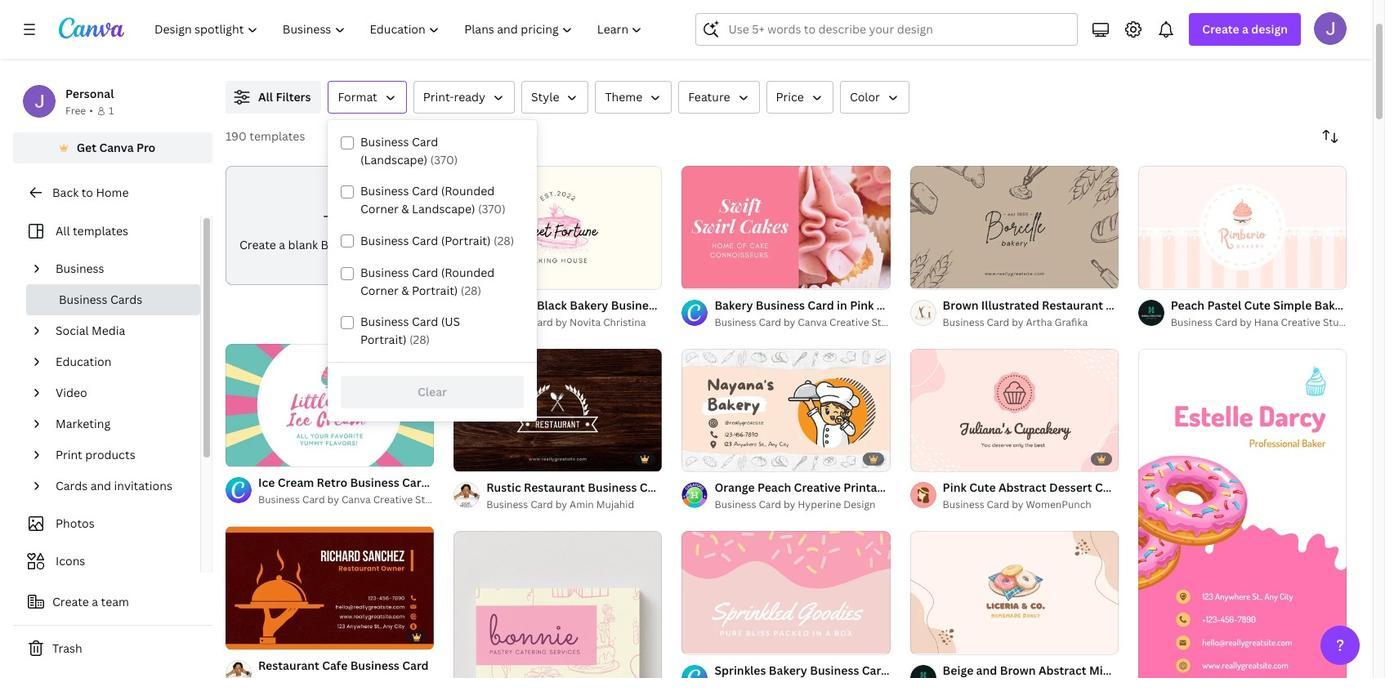 Task type: describe. For each thing, give the bounding box(es) containing it.
format button
[[328, 81, 407, 114]]

restaurant cafe business card link
[[258, 657, 429, 675]]

grafika
[[1055, 315, 1088, 329]]

business inside restaurant cafe business card link
[[350, 658, 399, 673]]

photos link
[[23, 508, 190, 539]]

create a team
[[52, 594, 129, 610]]

1 vertical spatial abstract
[[1039, 662, 1086, 678]]

business inside sprinkles bakery business card in pink yellow cute style link
[[810, 662, 859, 678]]

Search search field
[[728, 14, 1067, 45]]

(rounded for landscape)
[[441, 183, 495, 199]]

create for create a blank bakery business card
[[239, 237, 276, 252]]

business link
[[49, 253, 190, 284]]

cafe
[[322, 658, 348, 673]]

clear
[[418, 384, 447, 400]]

1 for the restaurant cafe business card image at the left bottom of page
[[237, 630, 242, 642]]

business inside business card (rounded corner & portrait)
[[360, 265, 409, 280]]

1 of 2 for sprinkles bakery business card in pink yellow cute style "image"
[[693, 635, 716, 647]]

pink for pink and black bakery business card
[[486, 297, 510, 313]]

tasty
[[441, 20, 473, 38]]

2 for the restaurant cafe business card image at the left bottom of page
[[255, 630, 260, 642]]

get
[[77, 140, 96, 155]]

orange peach creative printable catering business card image
[[682, 349, 890, 471]]

by inside "peach pastel cute simple bakery busin business card by hana creative studio"
[[1240, 315, 1252, 329]]

1 of 2 for beige and brown abstract minimalist donuts business card image
[[921, 635, 945, 647]]

of for ice cream retro business card in pink teal yellow modern illustrative style image
[[244, 447, 253, 460]]

busin
[[1356, 297, 1385, 313]]

printable
[[844, 480, 895, 495]]

create a design
[[1202, 21, 1288, 37]]

business card (landscape) (370)
[[360, 134, 458, 168]]

brown illustrated restaurant bakery business card image
[[910, 166, 1118, 289]]

simple
[[1273, 297, 1312, 313]]

sprinkles
[[714, 662, 766, 678]]

appetites
[[356, 20, 416, 38]]

business inside the create a blank bakery business card element
[[361, 237, 410, 252]]

free
[[765, 20, 791, 38]]

orange peach creative printable catering business card business card by hyperine design
[[714, 480, 1026, 512]]

color
[[850, 89, 880, 105]]

1 horizontal spatial brown
[[1000, 662, 1036, 678]]

all for all filters
[[258, 89, 273, 105]]

of for 'rustic restaurant business card' image
[[472, 452, 481, 464]]

2 vertical spatial pink
[[904, 662, 928, 678]]

pro
[[136, 140, 156, 155]]

business card by amin mujahid link
[[486, 497, 662, 513]]

(370) inside the business card (landscape) (370)
[[430, 152, 458, 168]]

theme
[[605, 89, 642, 105]]

card inside "peach pastel cute simple bakery busin business card by hana creative studio"
[[1215, 315, 1237, 329]]

color button
[[840, 81, 909, 114]]

ready
[[454, 89, 485, 105]]

of for the restaurant cafe business card image at the left bottom of page
[[244, 630, 253, 642]]

beige and brown abstract minimalist donuts business card image
[[910, 531, 1118, 654]]

bakery for restaurant
[[1106, 297, 1144, 313]]

a for team
[[92, 594, 98, 610]]

pink and black bakery business card link
[[486, 296, 689, 314]]

video link
[[49, 378, 190, 409]]

1 for pink cute abstract dessert cupcake business card image
[[921, 452, 926, 464]]

& for landscape)
[[401, 201, 409, 217]]

business
[[606, 20, 661, 38]]

business card by canva creative studio for business card by canva creative studio link to the left
[[258, 493, 446, 507]]

video
[[56, 385, 87, 400]]

bakery
[[560, 20, 602, 38]]

business card by hana creative studio link
[[1171, 314, 1354, 331]]

personalize
[[974, 20, 1046, 38]]

products
[[85, 447, 135, 462]]

feature button
[[678, 81, 760, 114]]

all templates
[[56, 223, 128, 239]]

photos
[[56, 516, 95, 531]]

bakery inside sprinkles bakery business card in pink yellow cute style link
[[769, 662, 807, 678]]

can
[[948, 20, 971, 38]]

business card by artha grafika link
[[943, 314, 1118, 331]]

invitations
[[114, 478, 172, 494]]

•
[[89, 104, 93, 118]]

1 horizontal spatial (370)
[[478, 201, 506, 217]]

pink colorful cute bakery shop business card image
[[1138, 349, 1347, 678]]

create a blank bakery business card link
[[226, 166, 439, 285]]

create a team button
[[13, 586, 212, 619]]

0 vertical spatial to
[[292, 20, 305, 38]]

corner for business card (rounded corner & portrait)
[[360, 283, 399, 298]]

templates inside reach out to hungry appetites for tasty pastries with bakery business card ideas from free printable templates you can personalize like baking to perfection.
[[855, 20, 918, 38]]

personal
[[65, 86, 114, 101]]

business card by canva creative studio for top business card by canva creative studio link
[[714, 315, 902, 329]]

perfection.
[[311, 42, 380, 60]]

pink cute abstract dessert cupcake business card link
[[943, 479, 1224, 497]]

by inside rustic restaurant business card business card by amin mujahid
[[555, 498, 567, 512]]

card inside business card (rounded corner & portrait)
[[412, 265, 438, 280]]

all templates link
[[23, 216, 190, 247]]

print products
[[56, 447, 135, 462]]

all for all templates
[[56, 223, 70, 239]]

artha
[[1026, 315, 1052, 329]]

canva for top business card by canva creative studio link
[[798, 315, 827, 329]]

trash link
[[13, 632, 212, 665]]

rustic
[[486, 480, 521, 495]]

1 of 2 for ice cream retro business card in pink teal yellow modern illustrative style image
[[237, 447, 260, 460]]

you
[[921, 20, 945, 38]]

style button
[[521, 81, 589, 114]]

1 horizontal spatial studio
[[871, 315, 902, 329]]

style inside button
[[531, 89, 559, 105]]

ice cream retro business card in pink teal yellow modern illustrative style image
[[226, 344, 434, 467]]

cards and invitations link
[[49, 471, 190, 502]]

peach pastel cute simple bakery busin business card by hana creative studio
[[1171, 297, 1385, 329]]

business inside "peach pastel cute simple bakery busin business card by hana creative studio"
[[1171, 315, 1213, 329]]

portrait) inside business card (rounded corner & portrait)
[[412, 283, 458, 298]]

bakery for blank
[[321, 237, 358, 252]]

canva inside button
[[99, 140, 134, 155]]

business card (rounded corner & portrait)
[[360, 265, 495, 298]]

print products link
[[49, 440, 190, 471]]

by inside brown illustrated restaurant bakery business card business card by artha grafika
[[1012, 315, 1024, 329]]

of for brown illustrated restaurant bakery business card image
[[928, 269, 937, 282]]

(28) for (rounded
[[461, 283, 481, 298]]

business inside business card (us portrait)
[[360, 314, 409, 329]]

1 for brown illustrated restaurant bakery business card image
[[921, 269, 926, 282]]

icons link
[[23, 546, 190, 577]]

novita
[[570, 315, 601, 329]]

2 vertical spatial to
[[81, 185, 93, 200]]

2 vertical spatial cute
[[970, 662, 996, 678]]

trash
[[52, 641, 82, 656]]

blank
[[288, 237, 318, 252]]

print
[[56, 447, 82, 462]]

minimalist
[[1089, 662, 1148, 678]]

reach
[[226, 20, 264, 38]]

from
[[732, 20, 762, 38]]

all filters
[[258, 89, 311, 105]]

print-ready
[[423, 89, 485, 105]]

rustic restaurant business card link
[[486, 479, 666, 497]]

canva for business card by canva creative studio link to the left
[[341, 493, 371, 507]]

card inside the business card (rounded corner & landscape)
[[412, 183, 438, 199]]

1 of 2 for the restaurant cafe business card image at the left bottom of page
[[237, 630, 260, 642]]

beige
[[943, 662, 973, 678]]

2 for pink cute abstract dessert cupcake business card image
[[940, 452, 945, 464]]

card inside the business card (landscape) (370)
[[412, 134, 438, 150]]

landscape)
[[412, 201, 475, 217]]

1 of 2 for 'rustic restaurant business card' image
[[465, 452, 488, 464]]

reach out to hungry appetites for tasty pastries with bakery business card ideas from free printable templates you can personalize like baking to perfection.
[[226, 20, 1046, 60]]

a for design
[[1242, 21, 1249, 37]]

business card (us portrait)
[[360, 314, 460, 347]]

jacob simon image
[[1314, 12, 1347, 45]]

(us
[[441, 314, 460, 329]]

1 of 2 for brown illustrated restaurant bakery business card image
[[921, 269, 945, 282]]

price button
[[766, 81, 833, 114]]



Task type: locate. For each thing, give the bounding box(es) containing it.
1 for beige and brown abstract minimalist donuts business card image
[[921, 635, 926, 647]]

donuts
[[1150, 662, 1191, 678]]

rustic restaurant business card business card by amin mujahid
[[486, 480, 666, 512]]

beige and brown abstract minimalist donuts business card link
[[943, 662, 1272, 678]]

cute right the yellow
[[970, 662, 996, 678]]

pink left black
[[486, 297, 510, 313]]

black
[[537, 297, 567, 313]]

0 vertical spatial restaurant
[[1042, 297, 1103, 313]]

1 vertical spatial business card by canva creative studio link
[[258, 492, 446, 509]]

& up business card (us portrait)
[[401, 283, 409, 298]]

card
[[664, 20, 692, 38]]

of for pink cute abstract dessert cupcake business card image
[[928, 452, 937, 464]]

2 for beige and brown abstract minimalist donuts business card image
[[940, 635, 945, 647]]

cards
[[110, 292, 142, 307], [56, 478, 88, 494]]

2 for 'rustic restaurant business card' image
[[483, 452, 488, 464]]

1 vertical spatial portrait)
[[360, 332, 406, 347]]

templates for 190 templates
[[250, 128, 305, 144]]

a inside button
[[92, 594, 98, 610]]

abstract up business card by womenpunch link
[[998, 480, 1046, 495]]

restaurant up grafika
[[1042, 297, 1103, 313]]

1 of 2 for peach pastel cute simple bakery business card "image"
[[1150, 269, 1173, 282]]

by inside pink cute abstract dessert cupcake business card business card by womenpunch
[[1012, 498, 1024, 512]]

0 horizontal spatial all
[[56, 223, 70, 239]]

1 horizontal spatial restaurant
[[524, 480, 585, 495]]

create inside create a team button
[[52, 594, 89, 610]]

2 horizontal spatial studio
[[1323, 315, 1354, 329]]

and left black
[[513, 297, 534, 313]]

2 (rounded from the top
[[441, 265, 495, 280]]

0 vertical spatial corner
[[360, 201, 399, 217]]

1 horizontal spatial business card by canva creative studio
[[714, 315, 902, 329]]

0 horizontal spatial (28)
[[409, 332, 430, 347]]

1 vertical spatial business card by canva creative studio
[[258, 493, 446, 507]]

business card (rounded corner & landscape)
[[360, 183, 495, 217]]

2 horizontal spatial create
[[1202, 21, 1239, 37]]

0 horizontal spatial brown
[[943, 297, 979, 313]]

0 vertical spatial (rounded
[[441, 183, 495, 199]]

pink and black bakery business card business card by novita christina
[[486, 297, 689, 329]]

0 vertical spatial portrait)
[[412, 283, 458, 298]]

brown right beige
[[1000, 662, 1036, 678]]

templates for all templates
[[73, 223, 128, 239]]

create inside dropdown button
[[1202, 21, 1239, 37]]

pastries
[[476, 20, 526, 38]]

0 vertical spatial cards
[[110, 292, 142, 307]]

2 for ice cream retro business card in pink teal yellow modern illustrative style image
[[255, 447, 260, 460]]

templates down back to home
[[73, 223, 128, 239]]

1 for 'rustic restaurant business card' image
[[465, 452, 470, 464]]

0 vertical spatial peach
[[1171, 297, 1205, 313]]

create for create a team
[[52, 594, 89, 610]]

back
[[52, 185, 79, 200]]

design
[[1251, 21, 1288, 37]]

bakery inside brown illustrated restaurant bakery business card business card by artha grafika
[[1106, 297, 1144, 313]]

business inside business link
[[56, 261, 104, 276]]

2 vertical spatial canva
[[341, 493, 371, 507]]

0 horizontal spatial business card by canva creative studio link
[[258, 492, 446, 509]]

corner down (landscape)
[[360, 201, 399, 217]]

1 vertical spatial all
[[56, 223, 70, 239]]

(portrait)
[[441, 233, 491, 248]]

1 horizontal spatial all
[[258, 89, 273, 105]]

feature
[[688, 89, 730, 105]]

bakery business card in pink and white feminine photo-centric style image
[[682, 166, 890, 289]]

format
[[338, 89, 377, 105]]

of for peach pastel cute simple bakery business card "image"
[[1156, 269, 1166, 282]]

and inside cards and invitations link
[[90, 478, 111, 494]]

business
[[360, 134, 409, 150], [360, 183, 409, 199], [360, 233, 409, 248], [361, 237, 410, 252], [56, 261, 104, 276], [360, 265, 409, 280], [59, 292, 108, 307], [611, 297, 660, 313], [1147, 297, 1196, 313], [360, 314, 409, 329], [486, 315, 528, 329], [714, 315, 756, 329], [943, 315, 984, 329], [1171, 315, 1213, 329], [588, 480, 637, 495], [948, 480, 997, 495], [1146, 480, 1195, 495], [258, 493, 300, 507], [486, 498, 528, 512], [714, 498, 756, 512], [943, 498, 984, 512], [350, 658, 399, 673], [810, 662, 859, 678], [1194, 662, 1243, 678]]

marketing link
[[49, 409, 190, 440]]

free •
[[65, 104, 93, 118]]

style right beige
[[999, 662, 1027, 678]]

cards down business link
[[110, 292, 142, 307]]

pink right "in"
[[904, 662, 928, 678]]

1 & from the top
[[401, 201, 409, 217]]

sprinkles bakery business card in pink yellow cute style image
[[682, 531, 890, 654]]

2 horizontal spatial templates
[[855, 20, 918, 38]]

(rounded inside business card (rounded corner & portrait)
[[441, 265, 495, 280]]

portrait) up "clear" button
[[360, 332, 406, 347]]

to right "back"
[[81, 185, 93, 200]]

studio inside "peach pastel cute simple bakery busin business card by hana creative studio"
[[1323, 315, 1354, 329]]

(28) for (us
[[409, 332, 430, 347]]

(rounded for portrait)
[[441, 265, 495, 280]]

catering
[[897, 480, 945, 495]]

2 for brown illustrated restaurant bakery business card image
[[940, 269, 945, 282]]

& inside the business card (rounded corner & landscape)
[[401, 201, 409, 217]]

2 corner from the top
[[360, 283, 399, 298]]

all inside all filters button
[[258, 89, 273, 105]]

1 for ice cream retro business card in pink teal yellow modern illustrative style image
[[237, 447, 242, 460]]

in
[[891, 662, 901, 678]]

rustic restaurant business card image
[[454, 349, 662, 471]]

create inside create a blank bakery business card link
[[239, 237, 276, 252]]

all inside all templates link
[[56, 223, 70, 239]]

0 horizontal spatial peach
[[757, 480, 791, 495]]

business card by hyperine design link
[[714, 497, 890, 513]]

1 vertical spatial restaurant
[[524, 480, 585, 495]]

peach pastel cute simple bakery business card image
[[1138, 166, 1347, 289]]

peach left pastel
[[1171, 297, 1205, 313]]

1 horizontal spatial and
[[513, 297, 534, 313]]

like
[[226, 42, 247, 60]]

1 vertical spatial &
[[401, 283, 409, 298]]

of for beige and brown abstract minimalist donuts business card image
[[928, 635, 937, 647]]

1 vertical spatial peach
[[757, 480, 791, 495]]

with
[[530, 20, 557, 38]]

2 vertical spatial (28)
[[409, 332, 430, 347]]

christina
[[603, 315, 646, 329]]

all
[[258, 89, 273, 105], [56, 223, 70, 239]]

0 vertical spatial pink
[[486, 297, 510, 313]]

restaurant inside brown illustrated restaurant bakery business card business card by artha grafika
[[1042, 297, 1103, 313]]

and for pink
[[513, 297, 534, 313]]

1 horizontal spatial canva
[[341, 493, 371, 507]]

0 vertical spatial cute
[[1244, 297, 1271, 313]]

corner inside business card (rounded corner & portrait)
[[360, 283, 399, 298]]

all left filters
[[258, 89, 273, 105]]

social
[[56, 323, 89, 338]]

peach pastel cute simple bakery busin link
[[1171, 296, 1385, 314]]

portrait) inside business card (us portrait)
[[360, 332, 406, 347]]

pink cute abstract dessert cupcake business card image
[[910, 349, 1118, 471]]

1 vertical spatial cute
[[969, 480, 996, 495]]

2
[[940, 269, 945, 282], [1168, 269, 1173, 282], [255, 447, 260, 460], [483, 452, 488, 464], [940, 452, 945, 464], [255, 630, 260, 642], [711, 635, 716, 647], [940, 635, 945, 647]]

canva
[[99, 140, 134, 155], [798, 315, 827, 329], [341, 493, 371, 507]]

2 horizontal spatial restaurant
[[1042, 297, 1103, 313]]

education link
[[49, 346, 190, 378]]

card inside business card (us portrait)
[[412, 314, 438, 329]]

0 horizontal spatial and
[[90, 478, 111, 494]]

womenpunch
[[1026, 498, 1092, 512]]

business inside the business card (rounded corner & landscape)
[[360, 183, 409, 199]]

mujahid
[[596, 498, 634, 512]]

pink for pink cute abstract dessert cupcake business card
[[943, 480, 967, 495]]

restaurant inside rustic restaurant business card business card by amin mujahid
[[524, 480, 585, 495]]

0 vertical spatial (28)
[[494, 233, 514, 248]]

cupcake
[[1095, 480, 1143, 495]]

2 vertical spatial restaurant
[[258, 658, 319, 673]]

templates down all filters button
[[250, 128, 305, 144]]

corner for business card (rounded corner & landscape)
[[360, 201, 399, 217]]

1 horizontal spatial (28)
[[461, 283, 481, 298]]

1
[[109, 104, 114, 118], [921, 269, 926, 282], [1150, 269, 1154, 282], [237, 447, 242, 460], [465, 452, 470, 464], [921, 452, 926, 464], [237, 630, 242, 642], [693, 635, 698, 647], [921, 635, 926, 647]]

peach inside orange peach creative printable catering business card business card by hyperine design
[[757, 480, 791, 495]]

1 vertical spatial (370)
[[478, 201, 506, 217]]

1 horizontal spatial cards
[[110, 292, 142, 307]]

1 horizontal spatial portrait)
[[412, 283, 458, 298]]

corner inside the business card (rounded corner & landscape)
[[360, 201, 399, 217]]

and inside pink and black bakery business card business card by novita christina
[[513, 297, 534, 313]]

0 horizontal spatial restaurant
[[258, 658, 319, 673]]

0 vertical spatial style
[[531, 89, 559, 105]]

restaurant cafe business card
[[258, 658, 429, 673]]

templates
[[855, 20, 918, 38], [250, 128, 305, 144], [73, 223, 128, 239]]

0 horizontal spatial templates
[[73, 223, 128, 239]]

1 vertical spatial brown
[[1000, 662, 1036, 678]]

1 for peach pastel cute simple bakery business card "image"
[[1150, 269, 1154, 282]]

1 of 2 for pink cute abstract dessert cupcake business card image
[[921, 452, 945, 464]]

restaurant up business card by amin mujahid link on the bottom of the page
[[524, 480, 585, 495]]

beige and brown abstract minimalist donuts business card
[[943, 662, 1272, 678]]

(28) down (portrait)
[[461, 283, 481, 298]]

corner up business card (us portrait)
[[360, 283, 399, 298]]

and for beige
[[976, 662, 997, 678]]

& for portrait)
[[401, 283, 409, 298]]

illustrated
[[981, 297, 1039, 313]]

portrait) up (us
[[412, 283, 458, 298]]

0 vertical spatial a
[[1242, 21, 1249, 37]]

create left design
[[1202, 21, 1239, 37]]

1 vertical spatial create
[[239, 237, 276, 252]]

get canva pro button
[[13, 132, 212, 163]]

business card by novita christina link
[[486, 314, 662, 331]]

pink up business card by womenpunch link
[[943, 480, 967, 495]]

Sort by button
[[1314, 120, 1347, 153]]

0 horizontal spatial studio
[[415, 493, 446, 507]]

cards down print at the left bottom of page
[[56, 478, 88, 494]]

style
[[531, 89, 559, 105], [999, 662, 1027, 678]]

2 horizontal spatial and
[[976, 662, 997, 678]]

(28) right (portrait)
[[494, 233, 514, 248]]

restaurant cafe business card image
[[226, 527, 434, 649]]

0 vertical spatial business card by canva creative studio link
[[714, 314, 902, 331]]

2 horizontal spatial pink
[[943, 480, 967, 495]]

0 vertical spatial (370)
[[430, 152, 458, 168]]

create a blank bakery business card element
[[226, 166, 439, 285]]

1 vertical spatial corner
[[360, 283, 399, 298]]

templates left 'you'
[[855, 20, 918, 38]]

(rounded inside the business card (rounded corner & landscape)
[[441, 183, 495, 199]]

1 horizontal spatial style
[[999, 662, 1027, 678]]

hana
[[1254, 315, 1278, 329]]

1 vertical spatial a
[[279, 237, 285, 252]]

get canva pro
[[77, 140, 156, 155]]

top level navigation element
[[144, 13, 657, 46]]

1 horizontal spatial templates
[[250, 128, 305, 144]]

filters
[[276, 89, 311, 105]]

pastel
[[1207, 297, 1241, 313]]

abstract inside pink cute abstract dessert cupcake business card business card by womenpunch
[[998, 480, 1046, 495]]

create
[[1202, 21, 1239, 37], [239, 237, 276, 252], [52, 594, 89, 610]]

1 vertical spatial to
[[294, 42, 308, 60]]

orange peach creative printable catering business card link
[[714, 479, 1026, 497]]

creative inside orange peach creative printable catering business card business card by hyperine design
[[794, 480, 841, 495]]

1 vertical spatial templates
[[250, 128, 305, 144]]

0 horizontal spatial business card by canva creative studio
[[258, 493, 446, 507]]

create a design button
[[1189, 13, 1301, 46]]

create for create a design
[[1202, 21, 1239, 37]]

2 & from the top
[[401, 283, 409, 298]]

amin
[[570, 498, 594, 512]]

design
[[843, 498, 876, 512]]

pink inside pink cute abstract dessert cupcake business card business card by womenpunch
[[943, 480, 967, 495]]

a left the "team"
[[92, 594, 98, 610]]

studio
[[871, 315, 902, 329], [1323, 315, 1354, 329], [415, 493, 446, 507]]

2 vertical spatial a
[[92, 594, 98, 610]]

print-ready button
[[413, 81, 515, 114]]

1 horizontal spatial pink
[[904, 662, 928, 678]]

to right baking
[[294, 42, 308, 60]]

0 vertical spatial abstract
[[998, 480, 1046, 495]]

(rounded up the landscape)
[[441, 183, 495, 199]]

2 vertical spatial templates
[[73, 223, 128, 239]]

1 vertical spatial cards
[[56, 478, 88, 494]]

business cards
[[59, 292, 142, 307]]

2 horizontal spatial a
[[1242, 21, 1249, 37]]

cute
[[1244, 297, 1271, 313], [969, 480, 996, 495], [970, 662, 996, 678]]

2 for peach pastel cute simple bakery business card "image"
[[1168, 269, 1173, 282]]

bakery inside "peach pastel cute simple bakery busin business card by hana creative studio"
[[1314, 297, 1353, 313]]

0 vertical spatial and
[[513, 297, 534, 313]]

bakery catering business card in yellow pink cute illustrative dessert pastry line art image
[[454, 531, 662, 678]]

0 horizontal spatial portrait)
[[360, 332, 406, 347]]

0 horizontal spatial create
[[52, 594, 89, 610]]

by inside pink and black bakery business card business card by novita christina
[[555, 315, 567, 329]]

brown left illustrated
[[943, 297, 979, 313]]

cute up business card by hana creative studio link
[[1244, 297, 1271, 313]]

and inside the beige and brown abstract minimalist donuts business card link
[[976, 662, 997, 678]]

by inside orange peach creative printable catering business card business card by hyperine design
[[784, 498, 795, 512]]

sprinkles bakery business card in pink yellow cute style
[[714, 662, 1027, 678]]

0 horizontal spatial cards
[[56, 478, 88, 494]]

brown inside brown illustrated restaurant bakery business card business card by artha grafika
[[943, 297, 979, 313]]

& inside business card (rounded corner & portrait)
[[401, 283, 409, 298]]

None search field
[[696, 13, 1078, 46]]

bakery inside the create a blank bakery business card element
[[321, 237, 358, 252]]

icons
[[56, 553, 85, 569]]

and for cards
[[90, 478, 111, 494]]

a left blank
[[279, 237, 285, 252]]

2 vertical spatial and
[[976, 662, 997, 678]]

business card by womenpunch link
[[943, 497, 1118, 513]]

2 horizontal spatial canva
[[798, 315, 827, 329]]

(28) up clear
[[409, 332, 430, 347]]

and right beige
[[976, 662, 997, 678]]

style down with
[[531, 89, 559, 105]]

bakery for black
[[570, 297, 608, 313]]

0 vertical spatial all
[[258, 89, 273, 105]]

of for sprinkles bakery business card in pink yellow cute style "image"
[[700, 635, 709, 647]]

1 for sprinkles bakery business card in pink yellow cute style "image"
[[693, 635, 698, 647]]

0 vertical spatial business card by canva creative studio
[[714, 315, 902, 329]]

printable
[[794, 20, 852, 38]]

0 vertical spatial create
[[1202, 21, 1239, 37]]

back to home link
[[13, 176, 212, 209]]

1 (rounded from the top
[[441, 183, 495, 199]]

a left design
[[1242, 21, 1249, 37]]

brown illustrated restaurant bakery business card business card by artha grafika
[[943, 297, 1225, 329]]

cute inside pink cute abstract dessert cupcake business card business card by womenpunch
[[969, 480, 996, 495]]

0 vertical spatial canva
[[99, 140, 134, 155]]

create left blank
[[239, 237, 276, 252]]

& left the landscape)
[[401, 201, 409, 217]]

all filters button
[[226, 81, 321, 114]]

(370) up (portrait)
[[478, 201, 506, 217]]

peach inside "peach pastel cute simple bakery busin business card by hana creative studio"
[[1171, 297, 1205, 313]]

0 horizontal spatial canva
[[99, 140, 134, 155]]

2 horizontal spatial (28)
[[494, 233, 514, 248]]

restaurant left cafe
[[258, 658, 319, 673]]

pink and black bakery business card image
[[454, 166, 662, 289]]

cute inside "peach pastel cute simple bakery busin business card by hana creative studio"
[[1244, 297, 1271, 313]]

0 horizontal spatial a
[[92, 594, 98, 610]]

0 vertical spatial templates
[[855, 20, 918, 38]]

by
[[555, 315, 567, 329], [784, 315, 795, 329], [1012, 315, 1024, 329], [1240, 315, 1252, 329], [327, 493, 339, 507], [555, 498, 567, 512], [784, 498, 795, 512], [1012, 498, 1024, 512]]

bakery inside pink and black bakery business card business card by novita christina
[[570, 297, 608, 313]]

190
[[226, 128, 247, 144]]

0 horizontal spatial pink
[[486, 297, 510, 313]]

creative inside "peach pastel cute simple bakery busin business card by hana creative studio"
[[1281, 315, 1320, 329]]

0 horizontal spatial (370)
[[430, 152, 458, 168]]

bakery
[[321, 237, 358, 252], [570, 297, 608, 313], [1106, 297, 1144, 313], [1314, 297, 1353, 313], [769, 662, 807, 678]]

1 vertical spatial canva
[[798, 315, 827, 329]]

1 horizontal spatial peach
[[1171, 297, 1205, 313]]

pink cute abstract dessert cupcake business card business card by womenpunch
[[943, 480, 1224, 512]]

abstract left minimalist
[[1039, 662, 1086, 678]]

&
[[401, 201, 409, 217], [401, 283, 409, 298]]

a for blank
[[279, 237, 285, 252]]

business inside the business card (landscape) (370)
[[360, 134, 409, 150]]

cute up business card by womenpunch link
[[969, 480, 996, 495]]

1 vertical spatial (rounded
[[441, 265, 495, 280]]

pink inside pink and black bakery business card business card by novita christina
[[486, 297, 510, 313]]

back to home
[[52, 185, 129, 200]]

a inside dropdown button
[[1242, 21, 1249, 37]]

create down "icons"
[[52, 594, 89, 610]]

1 vertical spatial pink
[[943, 480, 967, 495]]

(370) up the business card (rounded corner & landscape)
[[430, 152, 458, 168]]

peach up business card by hyperine design link
[[757, 480, 791, 495]]

0 vertical spatial brown
[[943, 297, 979, 313]]

business inside the beige and brown abstract minimalist donuts business card link
[[1194, 662, 1243, 678]]

2 for sprinkles bakery business card in pink yellow cute style "image"
[[711, 635, 716, 647]]

social media link
[[49, 315, 190, 346]]

1 corner from the top
[[360, 201, 399, 217]]

0 vertical spatial &
[[401, 201, 409, 217]]

1 vertical spatial and
[[90, 478, 111, 494]]

1 vertical spatial style
[[999, 662, 1027, 678]]

all down "back"
[[56, 223, 70, 239]]

1 horizontal spatial a
[[279, 237, 285, 252]]

1 horizontal spatial create
[[239, 237, 276, 252]]

2 vertical spatial create
[[52, 594, 89, 610]]

free
[[65, 104, 86, 118]]

and down print products
[[90, 478, 111, 494]]

1 horizontal spatial business card by canva creative studio link
[[714, 314, 902, 331]]

to right out
[[292, 20, 305, 38]]

1 vertical spatial (28)
[[461, 283, 481, 298]]

(rounded down (portrait)
[[441, 265, 495, 280]]

clear button
[[341, 376, 524, 409]]



Task type: vqa. For each thing, say whether or not it's contained in the screenshot.


